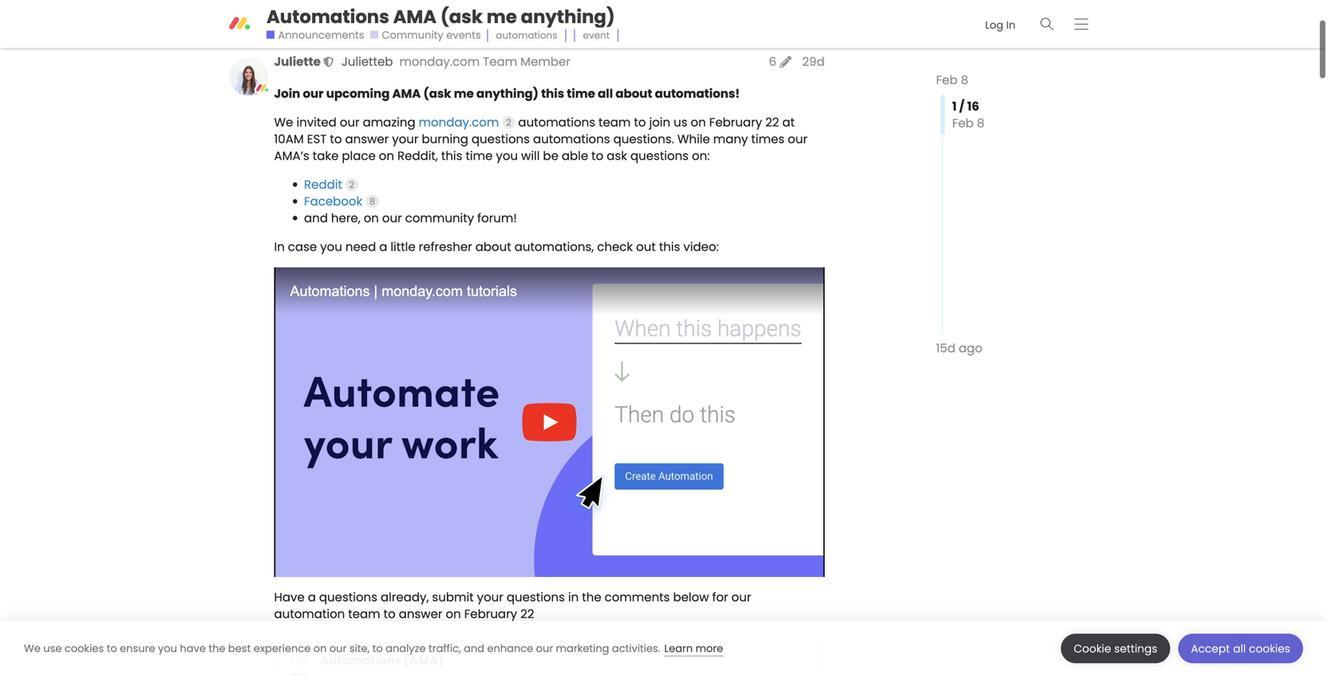Task type: locate. For each thing, give the bounding box(es) containing it.
0 horizontal spatial this
[[441, 147, 463, 164]]

log in navigation
[[972, 7, 1099, 41]]

our right times
[[788, 130, 808, 148]]

0 vertical spatial and
[[304, 210, 328, 227]]

our inside automations team to join us on february 22 at 10am est to answer your burning questions automations questions.  while many times our ama's take place on reddit, this time you will be able to ask questions on:
[[788, 130, 808, 148]]

1 horizontal spatial answer
[[399, 606, 443, 623]]

0 vertical spatial you
[[496, 147, 518, 164]]

we use cookies to ensure you have the best experience on our site, to analyze traffic, and enhance our marketing activities. learn more
[[24, 642, 724, 656]]

automations
[[458, 16, 520, 29], [496, 29, 558, 42], [519, 114, 596, 131], [533, 130, 611, 148]]

0 vertical spatial 8
[[961, 71, 969, 89]]

1 horizontal spatial february
[[710, 114, 763, 131]]

already,
[[381, 589, 429, 606]]

cookies right use
[[65, 642, 104, 656]]

team inside have a questions already, submit your questions in the comments below for our automation team to answer on february 22
[[348, 606, 381, 623]]

0 vertical spatial feb
[[937, 71, 958, 89]]

february inside have a questions already, submit your questions in the comments below for our automation team to answer on february 22
[[465, 606, 518, 623]]

feb down feb 8 link
[[953, 114, 974, 131]]

1 vertical spatial your
[[477, 589, 504, 606]]

0 vertical spatial answer
[[345, 130, 389, 148]]

about down forum!
[[476, 238, 512, 255]]

1 vertical spatial about
[[476, 238, 512, 255]]

february down automations!
[[710, 114, 763, 131]]

in inside button
[[1007, 18, 1016, 32]]

0 horizontal spatial your
[[392, 130, 419, 148]]

to
[[634, 114, 646, 131], [330, 130, 342, 148], [592, 147, 604, 164], [384, 606, 396, 623], [107, 642, 117, 656], [373, 642, 383, 656]]

community events link
[[333, 15, 443, 30], [371, 28, 481, 42]]

community events link up julietteb link on the top left of page
[[333, 15, 443, 30]]

this right out
[[659, 238, 681, 255]]

automations up this user is a moderator icon
[[267, 4, 390, 29]]

this user is a moderator image
[[323, 57, 334, 67]]

1 vertical spatial you
[[320, 238, 342, 255]]

cookies inside button
[[1250, 642, 1291, 656]]

have
[[274, 589, 305, 606]]

1 horizontal spatial in
[[1007, 18, 1016, 32]]

our up the little
[[382, 210, 402, 227]]

your
[[392, 130, 419, 148], [477, 589, 504, 606]]

0 vertical spatial the
[[582, 589, 602, 606]]

enhance
[[487, 642, 534, 656]]

you left have
[[158, 642, 177, 656]]

pencil alt image
[[780, 56, 792, 68]]

1 vertical spatial time
[[466, 147, 493, 164]]

1 vertical spatial all
[[1234, 642, 1247, 656]]

1 horizontal spatial about
[[616, 85, 653, 102]]

the inside have a questions already, submit your questions in the comments below for our automation team to answer on february 22
[[582, 589, 602, 606]]

1 horizontal spatial cookies
[[1250, 642, 1291, 656]]

monday.com down automations ama (ask me anything) at the left of the page
[[400, 53, 480, 70]]

1 vertical spatial 22
[[521, 606, 535, 623]]

and left here,
[[304, 210, 328, 227]]

8 up /
[[961, 71, 969, 89]]

cookies right accept
[[1250, 642, 1291, 656]]

here,
[[331, 210, 361, 227]]

a inside have a questions already, submit your questions in the comments below for our automation team to answer on february 22
[[308, 589, 316, 606]]

our right enhance
[[536, 642, 554, 656]]

0 horizontal spatial me
[[454, 85, 474, 102]]

accept
[[1192, 642, 1231, 656]]

8
[[961, 71, 969, 89], [978, 114, 985, 131], [370, 195, 375, 208]]

0 horizontal spatial answer
[[345, 130, 389, 148]]

2 vertical spatial feb
[[291, 654, 308, 669]]

team up "site,"
[[348, 606, 381, 623]]

february up enhance
[[465, 606, 518, 623]]

community for announcements link on top of juliette "community events" link
[[344, 15, 406, 30]]

time
[[567, 85, 596, 102], [466, 147, 493, 164]]

community events link for announcements link over this user is a moderator icon
[[371, 28, 481, 42]]

dialog
[[0, 621, 1328, 676]]

below
[[674, 589, 709, 606]]

1 vertical spatial february
[[465, 606, 518, 623]]

2 horizontal spatial this
[[659, 238, 681, 255]]

feb up the 1
[[937, 71, 958, 89]]

0 horizontal spatial a
[[308, 589, 316, 606]]

events for announcements link on top of juliette "community events" link
[[409, 15, 443, 30]]

0 horizontal spatial the
[[209, 642, 226, 656]]

1 vertical spatial anything)
[[477, 85, 539, 102]]

all right accept
[[1234, 642, 1247, 656]]

1 horizontal spatial all
[[1234, 642, 1247, 656]]

questions
[[472, 130, 530, 148], [631, 147, 689, 164], [319, 589, 378, 606], [507, 589, 565, 606]]

1 vertical spatial 8
[[978, 114, 985, 131]]

8 right facebook
[[370, 195, 375, 208]]

2 inside we invited our amazing monday.com 2
[[506, 116, 512, 129]]

questions left in
[[507, 589, 565, 606]]

0 vertical spatial 2
[[506, 116, 512, 129]]

tags list
[[449, 14, 589, 31], [487, 25, 627, 46]]

automations!
[[655, 85, 740, 102]]

cookies
[[65, 642, 104, 656], [1250, 642, 1291, 656]]

events
[[409, 15, 443, 30], [447, 28, 481, 42]]

ama up we invited our amazing monday.com 2
[[392, 85, 421, 102]]

2 vertical spatial 8
[[370, 195, 375, 208]]

anything)
[[521, 4, 615, 29], [477, 85, 539, 102]]

(ask up julietteb monday.com team member
[[441, 4, 483, 29]]

tags list for announcements
[[449, 14, 589, 31]]

accept all cookies
[[1192, 642, 1291, 656]]

0 horizontal spatial and
[[304, 210, 328, 227]]

we left use
[[24, 642, 41, 656]]

tags list up team
[[449, 14, 589, 31]]

0 vertical spatial this
[[541, 85, 565, 102]]

8 right /
[[978, 114, 985, 131]]

1 vertical spatial 2
[[349, 178, 355, 191]]

log in
[[986, 18, 1016, 32]]

2 inside reddit 2 facebook 8 and here, on our community forum!
[[349, 178, 355, 191]]

at
[[783, 114, 795, 131]]

automations left |
[[290, 283, 370, 299]]

log in button
[[977, 12, 1025, 39]]

menu image
[[1075, 18, 1089, 30]]

to left ensure
[[107, 642, 117, 656]]

community events up julietteb monday.com team member
[[382, 28, 481, 42]]

6 button
[[765, 53, 797, 70]]

answer up 'analyze'
[[399, 606, 443, 623]]

2 down join our upcoming ama (ask me anything) this time all about automations!
[[506, 116, 512, 129]]

and
[[304, 210, 328, 227], [464, 642, 485, 656]]

we inside dialog
[[24, 642, 41, 656]]

15d ago link
[[937, 340, 983, 357]]

community events
[[344, 15, 443, 30], [382, 28, 481, 42]]

experience
[[254, 642, 311, 656]]

event
[[545, 16, 572, 29], [583, 29, 610, 42]]

our right for
[[732, 589, 752, 606]]

0 horizontal spatial in
[[274, 238, 285, 255]]

this
[[541, 85, 565, 102], [441, 147, 463, 164], [659, 238, 681, 255]]

community events up julietteb link on the top left of page
[[344, 15, 443, 30]]

0 horizontal spatial event
[[545, 16, 572, 29]]

0 vertical spatial we
[[274, 114, 293, 131]]

anything) down team
[[477, 85, 539, 102]]

on right here,
[[364, 210, 379, 227]]

time down member
[[567, 85, 596, 102]]

a
[[379, 238, 388, 255], [308, 589, 316, 606]]

community up julietteb link on the top left of page
[[344, 15, 406, 30]]

and inside reddit 2 facebook 8 and here, on our community forum!
[[304, 210, 328, 227]]

22 up enhance
[[521, 606, 535, 623]]

1 horizontal spatial 22
[[766, 114, 780, 131]]

julietteb link
[[342, 53, 393, 70]]

questions.
[[614, 130, 675, 148]]

this right reddit, at the left top
[[441, 147, 463, 164]]

we down the join
[[274, 114, 293, 131]]

us
[[674, 114, 688, 131]]

on down automation
[[314, 642, 327, 656]]

monday team image
[[254, 80, 270, 96]]

1 vertical spatial and
[[464, 642, 485, 656]]

22 inside automations team to join us on february 22 at 10am est to answer your burning questions automations questions.  while many times our ama's take place on reddit, this time you will be able to ask questions on:
[[766, 114, 780, 131]]

me
[[487, 4, 517, 29], [454, 85, 474, 102]]

event link for automations ama (ask me anything)
[[575, 25, 619, 46]]

ama up julietteb monday.com team member
[[393, 4, 437, 29]]

all inside button
[[1234, 642, 1247, 656]]

and right traffic,
[[464, 642, 485, 656]]

community
[[344, 15, 406, 30], [382, 28, 444, 42]]

monday.com up reddit, at the left top
[[419, 114, 499, 131]]

0 horizontal spatial you
[[158, 642, 177, 656]]

answer inside automations team to join us on february 22 at 10am est to answer your burning questions automations questions.  while many times our ama's take place on reddit, this time you will be able to ask questions on:
[[345, 130, 389, 148]]

the right in
[[582, 589, 602, 606]]

announcements up this user is a moderator icon
[[278, 28, 365, 42]]

0 vertical spatial automations
[[267, 4, 390, 29]]

1 vertical spatial we
[[24, 642, 41, 656]]

feb inside 1 / 16 feb 8
[[953, 114, 974, 131]]

2 vertical spatial automations
[[320, 652, 402, 669]]

1 horizontal spatial and
[[464, 642, 485, 656]]

anything) up member
[[521, 4, 615, 29]]

on right place
[[379, 147, 394, 164]]

feb for feb
[[291, 654, 308, 669]]

search image
[[1041, 18, 1055, 30]]

monday.com right |
[[382, 283, 463, 299]]

1 vertical spatial a
[[308, 589, 316, 606]]

automations inside automations | monday.com tutorials link
[[290, 283, 370, 299]]

1 horizontal spatial we
[[274, 114, 293, 131]]

1 vertical spatial this
[[441, 147, 463, 164]]

1 horizontal spatial this
[[541, 85, 565, 102]]

me up team
[[487, 4, 517, 29]]

0 horizontal spatial 2
[[349, 178, 355, 191]]

0 vertical spatial me
[[487, 4, 517, 29]]

you left will
[[496, 147, 518, 164]]

feb for feb 8
[[937, 71, 958, 89]]

need
[[346, 238, 376, 255]]

automation
[[274, 606, 345, 623]]

team inside automations team to join us on february 22 at 10am est to answer your burning questions automations questions.  while many times our ama's take place on reddit, this time you will be able to ask questions on:
[[599, 114, 631, 131]]

automations for automations | monday.com tutorials
[[290, 283, 370, 299]]

feb 8 link
[[937, 71, 969, 89]]

answer inside have a questions already, submit your questions in the comments below for our automation team to answer on february 22
[[399, 606, 443, 623]]

announcements for announcements link over this user is a moderator icon
[[278, 28, 365, 42]]

tags list up member
[[487, 25, 627, 46]]

2 cookies from the left
[[1250, 642, 1291, 656]]

ask
[[607, 147, 628, 164]]

2 horizontal spatial 8
[[978, 114, 985, 131]]

1 horizontal spatial your
[[477, 589, 504, 606]]

your right submit
[[477, 589, 504, 606]]

automations link for announcements
[[449, 14, 529, 31]]

on
[[691, 114, 706, 131], [379, 147, 394, 164], [364, 210, 379, 227], [446, 606, 461, 623], [314, 642, 327, 656]]

1 vertical spatial (ask
[[424, 85, 452, 102]]

automations for automations team to join us on february 22 at 10am est to answer your burning questions automations questions.  while many times our ama's take place on reddit, this time you will be able to ask questions on:
[[519, 114, 596, 131]]

in left the case
[[274, 238, 285, 255]]

in
[[1007, 18, 1016, 32], [274, 238, 285, 255]]

settings
[[1115, 642, 1158, 656]]

this inside automations team to join us on february 22 at 10am est to answer your burning questions automations questions.  while many times our ama's take place on reddit, this time you will be able to ask questions on:
[[441, 147, 463, 164]]

announcements up juliette
[[240, 15, 327, 30]]

22
[[766, 114, 780, 131], [521, 606, 535, 623]]

a right have
[[308, 589, 316, 606]]

0 vertical spatial monday.com
[[400, 53, 480, 70]]

0 vertical spatial in
[[1007, 18, 1016, 32]]

1 vertical spatial monday.com
[[419, 114, 499, 131]]

est
[[307, 130, 327, 148]]

feb 8
[[937, 71, 969, 89]]

1 horizontal spatial events
[[447, 28, 481, 42]]

0 vertical spatial team
[[599, 114, 631, 131]]

1 vertical spatial the
[[209, 642, 226, 656]]

0 vertical spatial all
[[598, 85, 613, 102]]

22 inside have a questions already, submit your questions in the comments below for our automation team to answer on february 22
[[521, 606, 535, 623]]

0 horizontal spatial cookies
[[65, 642, 104, 656]]

community events link up julietteb monday.com team member
[[371, 28, 481, 42]]

0 vertical spatial about
[[616, 85, 653, 102]]

to right "site,"
[[373, 642, 383, 656]]

to left ask
[[592, 147, 604, 164]]

you right the case
[[320, 238, 342, 255]]

heading
[[266, 53, 834, 73]]

questions up "site,"
[[319, 589, 378, 606]]

1 vertical spatial answer
[[399, 606, 443, 623]]

this down member
[[541, 85, 565, 102]]

submit
[[432, 589, 474, 606]]

your left burning
[[392, 130, 419, 148]]

automations left (ama) at left
[[320, 652, 402, 669]]

feb down automation
[[291, 654, 308, 669]]

1 vertical spatial automations
[[290, 283, 370, 299]]

event link
[[537, 14, 581, 31], [575, 25, 619, 46]]

1 horizontal spatial 2
[[506, 116, 512, 129]]

automations
[[267, 4, 390, 29], [290, 283, 370, 299], [320, 652, 402, 669]]

answer right take
[[345, 130, 389, 148]]

0 horizontal spatial 8
[[370, 195, 375, 208]]

be
[[543, 147, 559, 164]]

about up join
[[616, 85, 653, 102]]

2 vertical spatial you
[[158, 642, 177, 656]]

0 horizontal spatial all
[[598, 85, 613, 102]]

events for "community events" link related to announcements link over this user is a moderator icon
[[447, 28, 481, 42]]

2 up facebook
[[349, 178, 355, 191]]

a left the little
[[379, 238, 388, 255]]

automations link up member
[[487, 25, 567, 46]]

0 horizontal spatial time
[[466, 147, 493, 164]]

0 horizontal spatial events
[[409, 15, 443, 30]]

1 horizontal spatial team
[[599, 114, 631, 131]]

community up julietteb monday.com team member
[[382, 28, 444, 42]]

6
[[769, 53, 777, 70]]

(ask down julietteb monday.com team member
[[424, 85, 452, 102]]

1 horizontal spatial event
[[583, 29, 610, 42]]

community
[[405, 210, 474, 227]]

reddit
[[304, 176, 342, 193]]

we for use
[[24, 642, 41, 656]]

0 vertical spatial february
[[710, 114, 763, 131]]

announcements link up juliette
[[229, 15, 327, 30]]

announcements for announcements link on top of juliette
[[240, 15, 327, 30]]

0 vertical spatial your
[[392, 130, 419, 148]]

automations link up team
[[449, 14, 529, 31]]

the left best on the bottom of the page
[[209, 642, 226, 656]]

on:
[[692, 147, 710, 164]]

announcements link
[[229, 15, 327, 30], [267, 28, 365, 42]]

event link for announcements
[[537, 14, 581, 31]]

burning
[[422, 130, 469, 148]]

automations for automations ama (ask me anything) automations link
[[496, 29, 558, 42]]

community events link for announcements link on top of juliette
[[333, 15, 443, 30]]

all up ask
[[598, 85, 613, 102]]

our
[[303, 85, 324, 102], [340, 114, 360, 131], [788, 130, 808, 148], [382, 210, 402, 227], [732, 589, 752, 606], [330, 642, 347, 656], [536, 642, 554, 656]]

1 horizontal spatial the
[[582, 589, 602, 606]]

you
[[496, 147, 518, 164], [320, 238, 342, 255], [158, 642, 177, 656]]

0 horizontal spatial february
[[465, 606, 518, 623]]

0 vertical spatial a
[[379, 238, 388, 255]]

0 vertical spatial time
[[567, 85, 596, 102]]

0 vertical spatial (ask
[[441, 4, 483, 29]]

1 vertical spatial feb
[[953, 114, 974, 131]]

me down julietteb monday.com team member
[[454, 85, 474, 102]]

2 horizontal spatial you
[[496, 147, 518, 164]]

1 vertical spatial team
[[348, 606, 381, 623]]

in right log
[[1007, 18, 1016, 32]]

time left will
[[466, 147, 493, 164]]

use
[[43, 642, 62, 656]]

0 vertical spatial 22
[[766, 114, 780, 131]]

1 cookies from the left
[[65, 642, 104, 656]]

february
[[710, 114, 763, 131], [465, 606, 518, 623]]

on up traffic,
[[446, 606, 461, 623]]

team up ask
[[599, 114, 631, 131]]

0 horizontal spatial we
[[24, 642, 41, 656]]

to up we use cookies to ensure you have the best experience on our site, to analyze traffic, and enhance our marketing activities. learn more
[[384, 606, 396, 623]]

0 horizontal spatial 22
[[521, 606, 535, 623]]

0 horizontal spatial team
[[348, 606, 381, 623]]

22 left at
[[766, 114, 780, 131]]

place
[[342, 147, 376, 164]]

1 horizontal spatial you
[[320, 238, 342, 255]]



Task type: describe. For each thing, give the bounding box(es) containing it.
cookies for all
[[1250, 642, 1291, 656]]

our left "site,"
[[330, 642, 347, 656]]

community events for announcements link over this user is a moderator icon
[[382, 28, 481, 42]]

to left join
[[634, 114, 646, 131]]

on inside reddit 2 facebook 8 and here, on our community forum!
[[364, 210, 379, 227]]

automations ama (ask me anything) link
[[267, 4, 615, 29]]

automations team to join us on february 22 at 10am est to answer your burning questions automations questions.  while many times our ama's take place on reddit, this time you will be able to ask questions on:
[[274, 114, 808, 164]]

automations for automations link related to announcements
[[458, 16, 520, 29]]

1 vertical spatial in
[[274, 238, 285, 255]]

event for announcements
[[545, 16, 572, 29]]

analyze
[[386, 642, 426, 656]]

forum!
[[478, 210, 517, 227]]

out
[[637, 238, 656, 255]]

tutorials
[[467, 283, 517, 299]]

site,
[[350, 642, 370, 656]]

8 inside 1 / 16 feb 8
[[978, 114, 985, 131]]

1 horizontal spatial time
[[567, 85, 596, 102]]

1 horizontal spatial a
[[379, 238, 388, 255]]

we invited our amazing monday.com 2
[[274, 114, 512, 131]]

you inside dialog
[[158, 642, 177, 656]]

0 vertical spatial ama
[[393, 4, 437, 29]]

log
[[986, 18, 1004, 32]]

member
[[521, 53, 571, 70]]

comments
[[605, 589, 670, 606]]

team
[[483, 53, 518, 70]]

invited
[[297, 114, 337, 131]]

take
[[313, 147, 339, 164]]

community events for announcements link on top of juliette
[[344, 15, 443, 30]]

facebook
[[304, 193, 363, 210]]

marketing
[[556, 642, 610, 656]]

0 vertical spatial anything)
[[521, 4, 615, 29]]

little
[[391, 238, 416, 255]]

(ama)
[[404, 652, 444, 669]]

1 / 16 feb 8
[[953, 98, 985, 131]]

will
[[521, 147, 540, 164]]

ama's
[[274, 147, 310, 164]]

february inside automations team to join us on february 22 at 10am est to answer your burning questions automations questions.  while many times our ama's take place on reddit, this time you will be able to ask questions on:
[[710, 114, 763, 131]]

1 horizontal spatial 8
[[961, 71, 969, 89]]

2 vertical spatial this
[[659, 238, 681, 255]]

automations for automations ama (ask me anything)
[[267, 4, 390, 29]]

questions down join our upcoming ama (ask me anything) this time all about automations!
[[472, 130, 530, 148]]

many
[[714, 130, 749, 148]]

to inside have a questions already, submit your questions in the comments below for our automation team to answer on february 22
[[384, 606, 396, 623]]

|
[[374, 283, 378, 299]]

automations for automations (ama)
[[320, 652, 402, 669]]

your inside automations team to join us on february 22 at 10am est to answer your burning questions automations questions.  while many times our ama's take place on reddit, this time you will be able to ask questions on:
[[392, 130, 419, 148]]

join
[[274, 85, 300, 102]]

29d link
[[803, 53, 825, 70]]

have
[[180, 642, 206, 656]]

on right us
[[691, 114, 706, 131]]

for
[[713, 589, 729, 606]]

refresher
[[419, 238, 473, 255]]

10am
[[274, 130, 304, 148]]

1
[[953, 98, 957, 115]]

questions down join
[[631, 147, 689, 164]]

cookie
[[1075, 642, 1112, 656]]

15d ago
[[937, 340, 983, 357]]

check
[[598, 238, 633, 255]]

the inside dialog
[[209, 642, 226, 656]]

traffic,
[[429, 642, 461, 656]]

1 vertical spatial me
[[454, 85, 474, 102]]

dialog containing cookie settings
[[0, 621, 1328, 676]]

you inside automations team to join us on february 22 at 10am est to answer your burning questions automations questions.  while many times our ama's take place on reddit, this time you will be able to ask questions on:
[[496, 147, 518, 164]]

times
[[752, 130, 785, 148]]

1 horizontal spatial me
[[487, 4, 517, 29]]

juliette
[[274, 53, 321, 70]]

ago
[[959, 340, 983, 357]]

16
[[968, 98, 980, 115]]

community for "community events" link related to announcements link over this user is a moderator icon
[[382, 28, 444, 42]]

29d
[[803, 53, 825, 70]]

amazing
[[363, 114, 416, 131]]

learn
[[665, 642, 693, 656]]

our inside reddit 2 facebook 8 and here, on our community forum!
[[382, 210, 402, 227]]

upcoming
[[326, 85, 390, 102]]

automations link for automations ama (ask me anything)
[[487, 25, 567, 46]]

case
[[288, 238, 317, 255]]

and inside dialog
[[464, 642, 485, 656]]

/
[[960, 98, 965, 115]]

while
[[678, 130, 710, 148]]

julietteb monday.com team member
[[342, 53, 571, 70]]

15d
[[937, 340, 956, 357]]

cookies for use
[[65, 642, 104, 656]]

0 horizontal spatial about
[[476, 238, 512, 255]]

on inside dialog
[[314, 642, 327, 656]]

reddit 2 facebook 8 and here, on our community forum!
[[304, 176, 517, 227]]

video:
[[684, 238, 719, 255]]

automations,
[[515, 238, 594, 255]]

tags list for automations ama (ask me anything)
[[487, 25, 627, 46]]

ensure
[[120, 642, 155, 656]]

automations | monday.com tutorials link
[[290, 281, 517, 301]]

event for automations ama (ask me anything)
[[583, 29, 610, 42]]

announcements link up this user is a moderator icon
[[267, 28, 365, 42]]

your inside have a questions already, submit your questions in the comments below for our automation team to answer on february 22
[[477, 589, 504, 606]]

in case you need a little refresher about automations, check out this video:
[[274, 238, 719, 255]]

our inside have a questions already, submit your questions in the comments below for our automation team to answer on february 22
[[732, 589, 752, 606]]

automations | monday.com tutorials
[[290, 283, 517, 299]]

more
[[696, 642, 724, 656]]

reddit,
[[398, 147, 438, 164]]

join
[[650, 114, 671, 131]]

have a questions already, submit your questions in the comments below for our automation team to answer on february 22
[[274, 589, 752, 623]]

our down upcoming
[[340, 114, 360, 131]]

8 inside reddit 2 facebook 8 and here, on our community forum!
[[370, 195, 375, 208]]

heading containing juliette
[[266, 53, 834, 73]]

time inside automations team to join us on february 22 at 10am est to answer your burning questions automations questions.  while many times our ama's take place on reddit, this time you will be able to ask questions on:
[[466, 147, 493, 164]]

automations (ama)
[[320, 652, 444, 669]]

1 vertical spatial ama
[[392, 85, 421, 102]]

our right the join
[[303, 85, 324, 102]]

join our upcoming ama (ask me anything) this time all about automations!
[[274, 85, 740, 102]]

julietteb
[[342, 53, 393, 70]]

cookie settings button
[[1062, 634, 1171, 664]]

on inside have a questions already, submit your questions in the comments below for our automation team to answer on february 22
[[446, 606, 461, 623]]

2 vertical spatial monday.com
[[382, 283, 463, 299]]

automations ama (ask me anything)
[[267, 4, 615, 29]]

activities.
[[612, 642, 661, 656]]

we for invited
[[274, 114, 293, 131]]

monday community forum image
[[229, 13, 251, 35]]

cookie settings
[[1075, 642, 1158, 656]]

able
[[562, 147, 589, 164]]

best
[[228, 642, 251, 656]]

to right est in the left top of the page
[[330, 130, 342, 148]]

in
[[569, 589, 579, 606]]

juliette link
[[274, 53, 321, 70]]



Task type: vqa. For each thing, say whether or not it's contained in the screenshot.
third radio item from the bottom of the page
no



